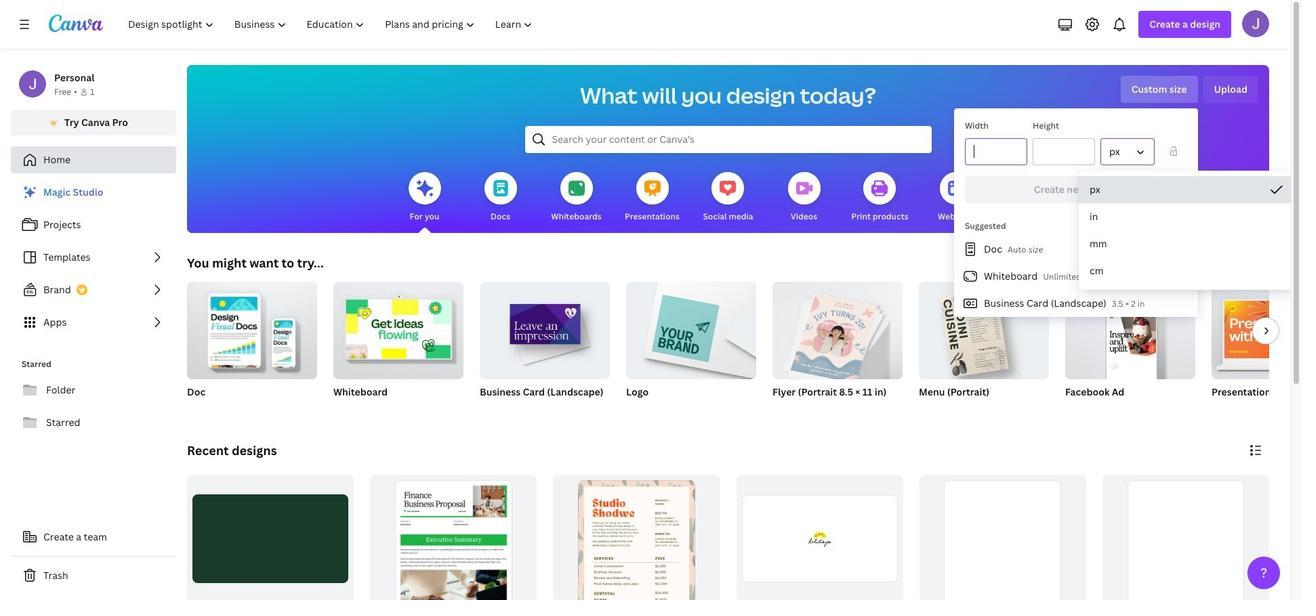 Task type: locate. For each thing, give the bounding box(es) containing it.
option
[[1080, 176, 1297, 203], [1080, 203, 1297, 231], [1080, 231, 1297, 258], [1080, 258, 1297, 285]]

units: px list box
[[1080, 176, 1297, 285]]

None search field
[[525, 126, 932, 153]]

2 option from the top
[[1080, 203, 1297, 231]]

4 option from the top
[[1080, 258, 1297, 285]]

group
[[334, 277, 464, 416], [334, 277, 464, 380], [480, 277, 610, 416], [480, 277, 610, 380], [627, 277, 757, 416], [627, 277, 757, 380], [773, 277, 903, 416], [773, 277, 903, 384], [187, 282, 317, 416], [920, 282, 1050, 416], [920, 282, 1050, 380], [1066, 282, 1196, 416], [1066, 282, 1196, 380], [1212, 282, 1302, 416], [1212, 282, 1302, 380], [370, 475, 537, 601], [554, 475, 720, 601], [737, 475, 904, 601], [920, 475, 1087, 601], [1103, 475, 1270, 601]]

top level navigation element
[[119, 11, 545, 38]]

jacob simon image
[[1243, 10, 1270, 37]]

list
[[11, 179, 176, 336], [955, 236, 1199, 317]]

None number field
[[974, 139, 1019, 165], [1042, 139, 1087, 165], [974, 139, 1019, 165], [1042, 139, 1087, 165]]

1 horizontal spatial list
[[955, 236, 1199, 317]]



Task type: describe. For each thing, give the bounding box(es) containing it.
Search search field
[[552, 127, 905, 153]]

3 option from the top
[[1080, 231, 1297, 258]]

Units: px button
[[1101, 138, 1155, 165]]

0 horizontal spatial list
[[11, 179, 176, 336]]

1 option from the top
[[1080, 176, 1297, 203]]



Task type: vqa. For each thing, say whether or not it's contained in the screenshot.
'Home'
no



